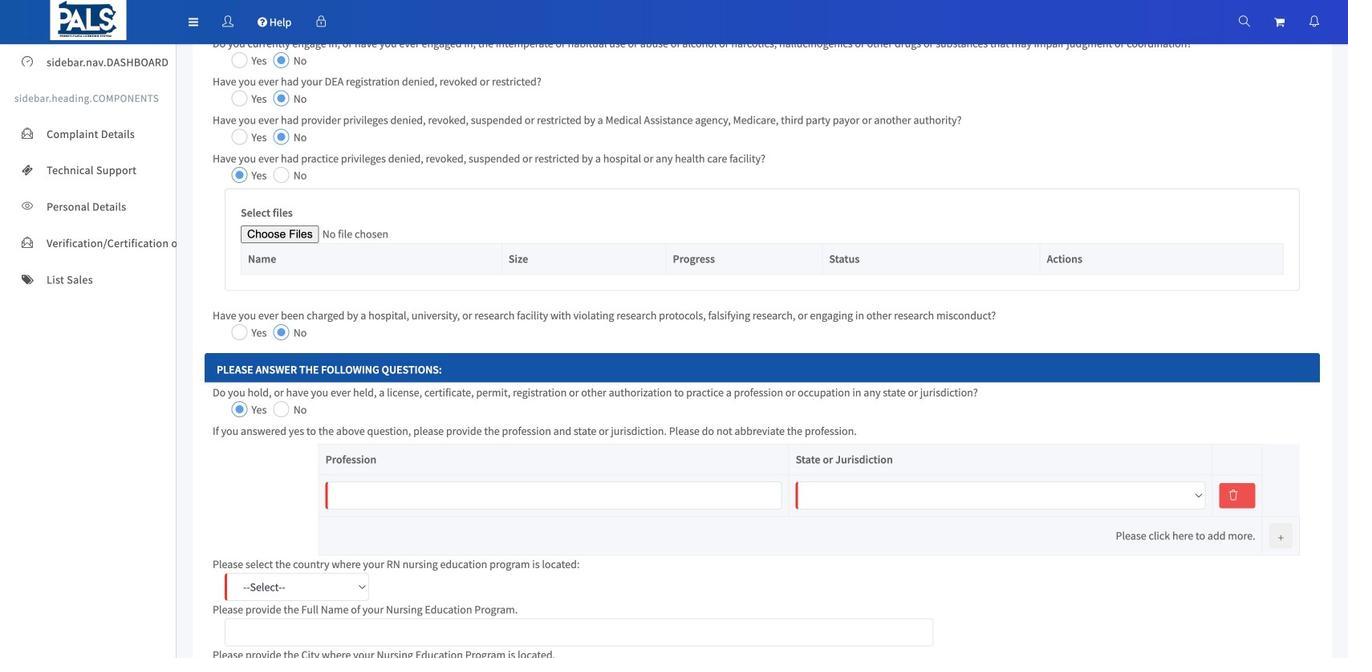 Task type: vqa. For each thing, say whether or not it's contained in the screenshot.
please type your name. Text Box
no



Task type: describe. For each thing, give the bounding box(es) containing it.
delete image
[[1229, 490, 1239, 500]]

add row image
[[1279, 532, 1284, 542]]



Task type: locate. For each thing, give the bounding box(es) containing it.
Enter your answer here. text field
[[225, 619, 934, 647]]

None file field
[[241, 226, 431, 243]]

app logo image
[[50, 0, 126, 40]]

None text field
[[326, 482, 782, 510]]

navigation
[[0, 0, 1349, 44]]



